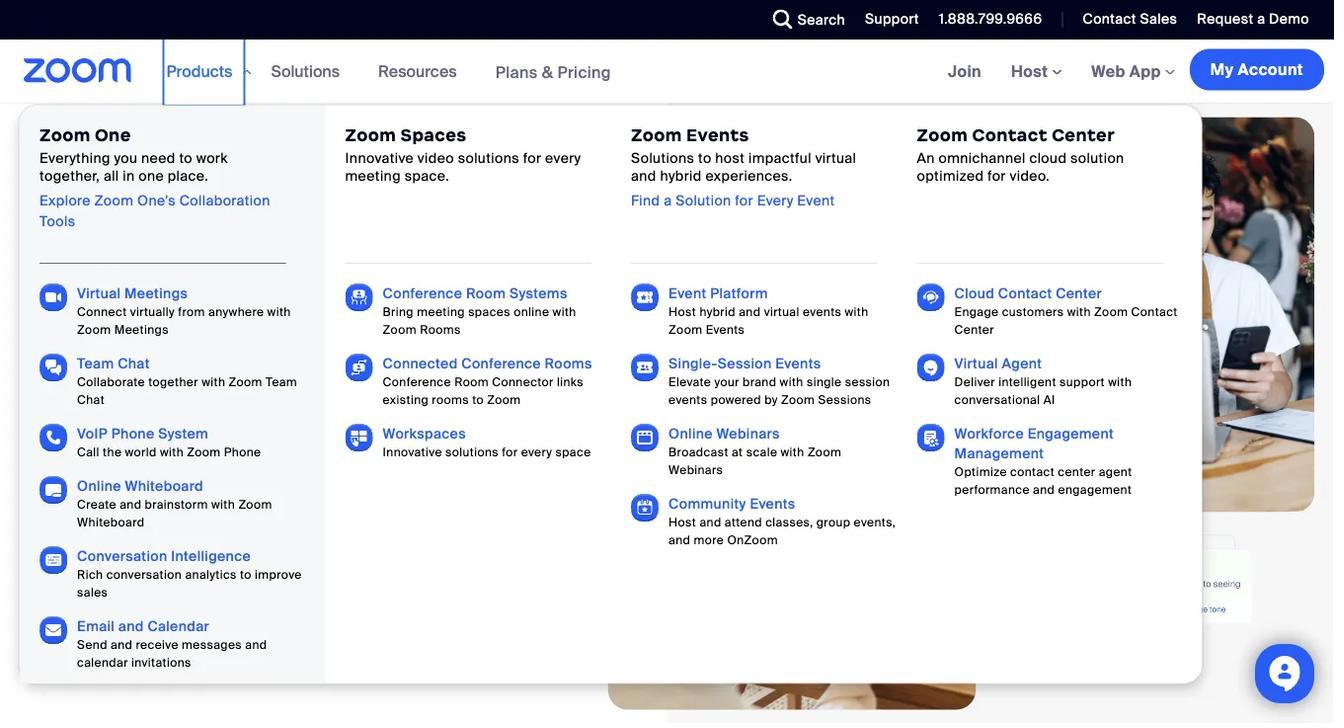 Task type: locate. For each thing, give the bounding box(es) containing it.
to inside zoom events solutions to host impactful virtual and hybrid experiences. find a solution for every event
[[698, 148, 711, 167]]

0 vertical spatial solutions
[[458, 148, 519, 167]]

companion
[[144, 488, 254, 514], [349, 622, 438, 643]]

0 vertical spatial room
[[466, 284, 506, 302]]

0 vertical spatial you
[[114, 148, 137, 167]]

events up classes,
[[750, 494, 795, 512]]

host inside event platform host hybrid and virtual events with zoom events
[[668, 304, 696, 319]]

center up solution
[[1052, 123, 1115, 145]]

with
[[267, 304, 291, 319], [552, 304, 576, 319], [845, 304, 869, 319], [1067, 304, 1091, 319], [201, 374, 225, 389], [780, 374, 803, 389], [1108, 374, 1132, 389], [159, 444, 183, 459], [781, 444, 804, 459], [211, 496, 235, 512], [542, 516, 582, 541]]

zoom down empowers
[[155, 544, 210, 569]]

web app
[[1092, 61, 1162, 82]]

workforce
[[955, 424, 1024, 442]]

webinars up "scale"
[[716, 424, 780, 442]]

a left demo
[[1258, 10, 1266, 28]]

online inside online webinars broadcast at scale with zoom webinars
[[668, 424, 713, 442]]

host inside community events host and attend classes, group events, and more onzoom
[[668, 514, 696, 530]]

more inside ai that makes you more
[[209, 291, 391, 377]]

1 vertical spatial solutions
[[445, 444, 498, 459]]

session
[[717, 354, 772, 372]]

1 horizontal spatial solutions
[[631, 148, 694, 167]]

product information navigation
[[18, 40, 1204, 723]]

email calendar image
[[39, 616, 67, 644]]

my account link
[[1190, 49, 1325, 90]]

meeting inside conference room systems bring meeting spaces online with zoom rooms
[[417, 304, 465, 319]]

for down experiences.
[[735, 191, 753, 209]]

with inside online whiteboard create and brainstorm with zoom whiteboard
[[211, 496, 235, 512]]

center for zoom
[[1052, 123, 1115, 145]]

solutions down learn more
[[458, 148, 519, 167]]

conversation intelligence link
[[77, 546, 250, 565]]

resources button
[[378, 40, 466, 103]]

for up assistant
[[502, 444, 518, 459]]

ai inside the virtual agent deliver intelligent support with conversational ai
[[1044, 392, 1055, 407]]

0 vertical spatial at
[[732, 444, 743, 459]]

1 vertical spatial virtual
[[955, 354, 998, 372]]

meetings down virtually
[[114, 322, 168, 337]]

plans up calendar
[[89, 622, 131, 643]]

events
[[803, 304, 842, 319], [668, 392, 707, 407]]

host down "community"
[[668, 514, 696, 530]]

meeting
[[345, 166, 401, 185], [417, 304, 465, 319]]

zoom down the all
[[94, 191, 133, 209]]

for left video.
[[988, 166, 1006, 185]]

0 horizontal spatial a
[[664, 191, 672, 209]]

and inside workforce engagement management optimize contact center agent performance and engagement
[[1033, 482, 1055, 497]]

connected conference rooms image
[[345, 353, 373, 381]]

0 horizontal spatial &
[[135, 622, 147, 643]]

2 vertical spatial host
[[668, 514, 696, 530]]

with inside single-session events elevate your brand with single session events powered by zoom sessions
[[780, 374, 803, 389]]

0 horizontal spatial solutions
[[271, 61, 340, 82]]

your
[[714, 374, 739, 389], [280, 488, 321, 514], [59, 544, 102, 569]]

with right "scale"
[[781, 444, 804, 459]]

optimize
[[955, 464, 1007, 479]]

call
[[77, 444, 99, 459]]

conference room systems image
[[345, 283, 373, 311]]

1 vertical spatial you
[[59, 291, 192, 377]]

conference inside conference room systems bring meeting spaces online with zoom rooms
[[382, 284, 462, 302]]

ai up the connect
[[59, 215, 129, 301]]

explore zoom one's collaboration tools link
[[39, 191, 270, 230]]

1 vertical spatial meetings
[[114, 322, 168, 337]]

1 horizontal spatial pricing
[[558, 62, 611, 82]]

you.
[[206, 516, 244, 541]]

0 vertical spatial rooms
[[420, 322, 461, 337]]

and
[[631, 166, 656, 185], [739, 304, 761, 319], [1033, 482, 1055, 497], [119, 496, 141, 512], [699, 514, 721, 530], [668, 532, 690, 547], [118, 617, 143, 635], [110, 637, 132, 652], [245, 637, 267, 652]]

contact sales link
[[1068, 0, 1183, 40], [1083, 10, 1178, 28]]

zoom inside the team chat collaborate together with zoom team chat
[[228, 374, 262, 389]]

0 horizontal spatial team
[[77, 354, 114, 372]]

0 horizontal spatial plans & pricing
[[89, 622, 205, 643]]

with down 'system' on the left bottom of page
[[159, 444, 183, 459]]

1 vertical spatial meeting
[[417, 304, 465, 319]]

0 vertical spatial that
[[144, 215, 296, 301]]

online up create
[[77, 476, 121, 494]]

virtual
[[815, 148, 856, 167], [764, 304, 800, 319]]

1 vertical spatial at
[[339, 516, 358, 541]]

with right anywhere
[[267, 304, 291, 319]]

innovative down 'whitepaper'
[[345, 148, 414, 167]]

team chat collaborate together with zoom team chat
[[77, 354, 297, 407]]

voip phone system image
[[39, 423, 67, 451]]

that up anywhere
[[144, 215, 296, 301]]

innovative inside zoom spaces innovative video solutions for every meeting space.
[[345, 148, 414, 167]]

workspaces innovative solutions for every space
[[382, 424, 591, 459]]

zoom up support
[[1094, 304, 1128, 319]]

0 horizontal spatial phone
[[111, 424, 154, 442]]

companion inside zoom ai companion is your trusted digital assistant that empowers you.
[[144, 488, 254, 514]]

connect
[[77, 304, 126, 319]]

online for online whiteboard
[[77, 476, 121, 494]]

virtual up deliver
[[955, 354, 998, 372]]

request a demo
[[1198, 10, 1310, 28]]

1 vertical spatial virtual
[[764, 304, 800, 319]]

at
[[732, 444, 743, 459], [339, 516, 358, 541]]

zoom up 'single-'
[[668, 322, 702, 337]]

events up host
[[686, 123, 749, 145]]

1 vertical spatial plans & pricing
[[89, 622, 205, 643]]

you inside zoom one everything you need to work together, all in one place. explore zoom one's collaboration tools
[[114, 148, 137, 167]]

host down the 1.888.799.9666
[[1012, 61, 1053, 82]]

paid
[[107, 544, 150, 569]]

0 vertical spatial innovative
[[345, 148, 414, 167]]

1 vertical spatial conference
[[461, 354, 541, 372]]

0 vertical spatial every
[[545, 148, 581, 167]]

0 vertical spatial online
[[668, 424, 713, 442]]

1 horizontal spatial online
[[668, 424, 713, 442]]

room inside connected conference rooms conference room connector links existing rooms to zoom
[[454, 374, 489, 389]]

your up included
[[280, 488, 321, 514]]

onzoom
[[727, 532, 778, 547]]

2 horizontal spatial more
[[694, 532, 724, 547]]

demo
[[1270, 10, 1310, 28]]

conference down connected
[[382, 374, 451, 389]]

host
[[1012, 61, 1053, 82], [668, 304, 696, 319], [668, 514, 696, 530]]

meeting down 'whitepaper'
[[345, 166, 401, 185]]

from
[[178, 304, 205, 319]]

privacy
[[261, 129, 309, 147]]

0 horizontal spatial events
[[668, 392, 707, 407]]

team chat image
[[39, 353, 67, 381]]

1 vertical spatial events
[[668, 392, 707, 407]]

for
[[523, 148, 541, 167], [988, 166, 1006, 185], [735, 191, 753, 209], [502, 444, 518, 459]]

messages
[[181, 637, 242, 652]]

1 vertical spatial your
[[280, 488, 321, 514]]

zoom down bring
[[382, 322, 416, 337]]

for inside workspaces innovative solutions for every space
[[502, 444, 518, 459]]

zoom up find
[[631, 123, 682, 145]]

0 vertical spatial a
[[1258, 10, 1266, 28]]

solutions down "workspaces" link
[[445, 444, 498, 459]]

that down create
[[59, 516, 96, 541]]

0 vertical spatial event
[[797, 191, 835, 209]]

email and calendar link
[[77, 617, 209, 635]]

event
[[797, 191, 835, 209], [668, 284, 706, 302]]

voip phone system link
[[77, 424, 208, 442]]

zoom up an at the top
[[917, 123, 968, 145]]

1 vertical spatial event
[[668, 284, 706, 302]]

0 vertical spatial &
[[542, 62, 554, 82]]

solutions up privacy
[[271, 61, 340, 82]]

video
[[417, 148, 454, 167]]

solutions inside workspaces innovative solutions for every space
[[445, 444, 498, 459]]

events
[[686, 123, 749, 145], [706, 322, 745, 337], [775, 354, 821, 372], [750, 494, 795, 512]]

pricing inside product information navigation
[[558, 62, 611, 82]]

hybrid down event platform link
[[699, 304, 736, 319]]

1 vertical spatial that
[[59, 516, 96, 541]]

1 horizontal spatial meeting
[[417, 304, 465, 319]]

zoom down 'system' on the left bottom of page
[[187, 444, 220, 459]]

center inside zoom contact center an omnichannel cloud solution optimized for video.
[[1052, 123, 1115, 145]]

0 horizontal spatial meeting
[[345, 166, 401, 185]]

banner
[[0, 40, 1335, 723]]

virtual up the connect
[[77, 284, 120, 302]]

sales
[[1141, 10, 1178, 28]]

0 vertical spatial team
[[77, 354, 114, 372]]

innovative down 'workspaces'
[[382, 444, 442, 459]]

performance
[[955, 482, 1030, 497]]

events inside single-session events elevate your brand with single session events powered by zoom sessions
[[668, 392, 707, 407]]

online webinars link
[[668, 424, 780, 442]]

with inside virtual meetings connect virtually from anywhere with zoom meetings
[[267, 304, 291, 319]]

&
[[542, 62, 554, 82], [247, 129, 258, 147], [135, 622, 147, 643]]

events up single
[[803, 304, 842, 319]]

virtual inside event platform host hybrid and virtual events with zoom events
[[764, 304, 800, 319]]

to right rooms
[[472, 392, 484, 407]]

0 vertical spatial center
[[1052, 123, 1115, 145]]

deliver
[[955, 374, 995, 389]]

center down engage
[[955, 322, 994, 337]]

1 horizontal spatial plans
[[496, 62, 538, 82]]

1 horizontal spatial more
[[471, 129, 507, 147]]

at left no
[[339, 516, 358, 541]]

0 vertical spatial plans & pricing
[[496, 62, 611, 82]]

0 vertical spatial your
[[714, 374, 739, 389]]

whiteboard down create
[[77, 514, 144, 530]]

event inside event platform host hybrid and virtual events with zoom events
[[668, 284, 706, 302]]

1 vertical spatial solutions
[[631, 148, 694, 167]]

email and calendar send and receive messages and calendar invitations
[[77, 617, 267, 670]]

online webinars image
[[631, 423, 659, 451]]

1 horizontal spatial plans & pricing
[[496, 62, 611, 82]]

events up single
[[775, 354, 821, 372]]

hybrid inside zoom events solutions to host impactful virtual and hybrid experiences. find a solution for every event
[[660, 166, 702, 185]]

at down online webinars link
[[732, 444, 743, 459]]

meeting inside zoom spaces innovative video solutions for every meeting space.
[[345, 166, 401, 185]]

zoom inside connected conference rooms conference room connector links existing rooms to zoom
[[487, 392, 521, 407]]

to left work
[[179, 148, 192, 167]]

to left host
[[698, 148, 711, 167]]

with inside the virtual agent deliver intelligent support with conversational ai
[[1108, 374, 1132, 389]]

2 horizontal spatial your
[[714, 374, 739, 389]]

send
[[77, 637, 107, 652]]

contact sales link up web app dropdown button
[[1083, 10, 1178, 28]]

online webinars broadcast at scale with zoom webinars
[[668, 424, 841, 477]]

zoom's
[[118, 129, 167, 147]]

hybrid up solution
[[660, 166, 702, 185]]

phone up is
[[224, 444, 261, 459]]

event right event platform image
[[668, 284, 706, 302]]

rooms
[[420, 322, 461, 337], [544, 354, 592, 372]]

ai up need
[[171, 129, 185, 147]]

to left improve
[[240, 567, 251, 582]]

an
[[917, 148, 935, 167]]

0 horizontal spatial that
[[59, 516, 96, 541]]

your inside single-session events elevate your brand with single session events powered by zoom sessions
[[714, 374, 739, 389]]

single-session events link
[[668, 354, 821, 372]]

chat up collaborate
[[117, 354, 149, 372]]

events down event platform link
[[706, 322, 745, 337]]

0 vertical spatial pricing
[[558, 62, 611, 82]]

0 vertical spatial events
[[803, 304, 842, 319]]

virtual for virtual meetings
[[77, 284, 120, 302]]

0 horizontal spatial rooms
[[420, 322, 461, 337]]

1 vertical spatial phone
[[224, 444, 261, 459]]

you inside ai that makes you more
[[59, 291, 192, 377]]

host right event platform image
[[668, 304, 696, 319]]

virtual inside virtual meetings connect virtually from anywhere with zoom meetings
[[77, 284, 120, 302]]

every
[[545, 148, 581, 167], [521, 444, 552, 459]]

rooms up connected
[[420, 322, 461, 337]]

virtual inside the virtual agent deliver intelligent support with conversational ai
[[955, 354, 998, 372]]

1 vertical spatial hybrid
[[699, 304, 736, 319]]

ai down the intelligent
[[1044, 392, 1055, 407]]

companion for discover
[[349, 622, 438, 643]]

virtual right "impactful" at the top right of page
[[815, 148, 856, 167]]

event inside zoom events solutions to host impactful virtual and hybrid experiences. find a solution for every event
[[797, 191, 835, 209]]

meeting down conference room systems link
[[417, 304, 465, 319]]

with right support
[[1108, 374, 1132, 389]]

1 horizontal spatial companion
[[349, 622, 438, 643]]

virtual down platform
[[764, 304, 800, 319]]

zoom inside zoom ai companion is your trusted digital assistant that empowers you.
[[59, 488, 115, 514]]

1 vertical spatial pricing
[[151, 622, 205, 643]]

workforce engagement management optimize contact center agent performance and engagement
[[955, 424, 1132, 497]]

with inside 'cloud contact center engage customers with zoom contact center'
[[1067, 304, 1091, 319]]

0 vertical spatial meeting
[[345, 166, 401, 185]]

a right find
[[664, 191, 672, 209]]

plans up learn more
[[496, 62, 538, 82]]

chat down collaborate
[[77, 392, 104, 407]]

phone
[[111, 424, 154, 442], [224, 444, 261, 459]]

with right brand
[[780, 374, 803, 389]]

zoom right the by at bottom
[[781, 392, 815, 407]]

community events image
[[631, 494, 659, 521]]

find a solution for every event link
[[631, 191, 835, 209]]

to inside 'conversation intelligence rich conversation analytics to improve sales'
[[240, 567, 251, 582]]

with down systems
[[552, 304, 576, 319]]

engage
[[955, 304, 999, 319]]

events down elevate
[[668, 392, 707, 407]]

ai right create
[[120, 488, 139, 514]]

for inside zoom contact center an omnichannel cloud solution optimized for video.
[[988, 166, 1006, 185]]

zoom inside online whiteboard create and brainstorm with zoom whiteboard
[[238, 496, 272, 512]]

events inside zoom events solutions to host impactful virtual and hybrid experiences. find a solution for every event
[[686, 123, 749, 145]]

1 vertical spatial companion
[[349, 622, 438, 643]]

zoom down sessions
[[808, 444, 841, 459]]

conversational
[[955, 392, 1040, 407]]

management
[[955, 444, 1044, 462]]

classes,
[[765, 514, 813, 530]]

conference up bring
[[382, 284, 462, 302]]

0 horizontal spatial chat
[[77, 392, 104, 407]]

meetings up virtually
[[124, 284, 187, 302]]

a inside zoom events solutions to host impactful virtual and hybrid experiences. find a solution for every event
[[664, 191, 672, 209]]

is
[[259, 488, 275, 514]]

innovative inside workspaces innovative solutions for every space
[[382, 444, 442, 459]]

1 vertical spatial host
[[668, 304, 696, 319]]

0 vertical spatial whiteboard
[[125, 476, 203, 494]]

your up the sales
[[59, 544, 102, 569]]

room up spaces
[[466, 284, 506, 302]]

solutions inside zoom events solutions to host impactful virtual and hybrid experiences. find a solution for every event
[[631, 148, 694, 167]]

1 vertical spatial every
[[521, 444, 552, 459]]

1 horizontal spatial chat
[[117, 354, 149, 372]]

zoom left spaces
[[345, 123, 396, 145]]

pricing
[[558, 62, 611, 82], [151, 622, 205, 643]]

host inside meetings "navigation"
[[1012, 61, 1053, 82]]

work
[[196, 148, 227, 167]]

system
[[158, 424, 208, 442]]

with right customers
[[1067, 304, 1091, 319]]

0 horizontal spatial event
[[668, 284, 706, 302]]

conference up connector
[[461, 354, 541, 372]]

center up customers
[[1056, 284, 1102, 302]]

community events link
[[668, 494, 795, 512]]

0 vertical spatial virtual
[[77, 284, 120, 302]]

your up powered
[[714, 374, 739, 389]]

whitepaper
[[313, 129, 388, 147]]

1 vertical spatial room
[[454, 374, 489, 389]]

calendar
[[147, 617, 209, 635]]

2 vertical spatial your
[[59, 544, 102, 569]]

solutions up find
[[631, 148, 694, 167]]

rooms
[[432, 392, 469, 407]]

ai that makes you more
[[59, 215, 543, 377]]

and inside zoom events solutions to host impactful virtual and hybrid experiences. find a solution for every event
[[631, 166, 656, 185]]

1 horizontal spatial rooms
[[544, 354, 592, 372]]

1 vertical spatial a
[[664, 191, 672, 209]]

zoom inside 'cloud contact center engage customers with zoom contact center'
[[1094, 304, 1128, 319]]

connected conference rooms conference room connector links existing rooms to zoom
[[382, 354, 592, 407]]

0 horizontal spatial virtual
[[77, 284, 120, 302]]

webinars down broadcast
[[668, 462, 723, 477]]

zoom down anywhere
[[228, 374, 262, 389]]

solutions
[[271, 61, 340, 82], [631, 148, 694, 167]]

team up collaborate
[[77, 354, 114, 372]]

zoom ai companion is your trusted digital assistant that empowers you.
[[59, 488, 547, 541]]

workspaces link
[[382, 424, 466, 442]]

whiteboard up brainstorm
[[125, 476, 203, 494]]

you for that
[[59, 291, 192, 377]]

engagement
[[1058, 482, 1132, 497]]

0 horizontal spatial more
[[209, 291, 391, 377]]

0 horizontal spatial virtual
[[764, 304, 800, 319]]

zoom interface icon image
[[682, 255, 1050, 404], [990, 525, 1254, 624]]

zoom down connector
[[487, 392, 521, 407]]

event right every
[[797, 191, 835, 209]]

0 vertical spatial virtual
[[815, 148, 856, 167]]

with inside event platform host hybrid and virtual events with zoom events
[[845, 304, 869, 319]]

every inside zoom spaces innovative video solutions for every meeting space.
[[545, 148, 581, 167]]

1 horizontal spatial virtual
[[955, 354, 998, 372]]

online inside online whiteboard create and brainstorm with zoom whiteboard
[[77, 476, 121, 494]]

cloud contact center image
[[917, 283, 945, 311]]

with up 'session'
[[845, 304, 869, 319]]

zoom down the connect
[[77, 322, 111, 337]]

0 vertical spatial solutions
[[271, 61, 340, 82]]

hybrid
[[660, 166, 702, 185], [699, 304, 736, 319]]

team left connected conference rooms icon
[[265, 374, 297, 389]]

with right together
[[201, 374, 225, 389]]

zoom inside single-session events elevate your brand with single session events powered by zoom sessions
[[781, 392, 815, 407]]

cloud contact center link
[[955, 284, 1102, 302]]

0 horizontal spatial companion
[[144, 488, 254, 514]]

single
[[807, 374, 842, 389]]

your for elevate
[[714, 374, 739, 389]]

1 vertical spatial more
[[209, 291, 391, 377]]

analytics
[[185, 567, 236, 582]]

center for cloud
[[1056, 284, 1102, 302]]

0 horizontal spatial plans
[[89, 622, 131, 643]]

1 vertical spatial &
[[247, 129, 258, 147]]

brainstorm
[[144, 496, 208, 512]]

0 vertical spatial chat
[[117, 354, 149, 372]]

app
[[1130, 61, 1162, 82]]

with right cost
[[542, 516, 582, 541]]

platform
[[710, 284, 768, 302]]

0 vertical spatial hybrid
[[660, 166, 702, 185]]

1 horizontal spatial your
[[280, 488, 321, 514]]

request a demo link
[[1183, 0, 1335, 40], [1198, 10, 1310, 28]]

companion for zoom
[[144, 488, 254, 514]]

with inside conference room systems bring meeting spaces online with zoom rooms
[[552, 304, 576, 319]]

1 vertical spatial center
[[1056, 284, 1102, 302]]

with inside online webinars broadcast at scale with zoom webinars
[[781, 444, 804, 459]]

virtual
[[77, 284, 120, 302], [955, 354, 998, 372]]

1 horizontal spatial at
[[732, 444, 743, 459]]

for right the video
[[523, 148, 541, 167]]

0 vertical spatial companion
[[144, 488, 254, 514]]

voip
[[77, 424, 107, 442]]

0 vertical spatial conference
[[382, 284, 462, 302]]

zoom down the call
[[59, 488, 115, 514]]

more inside community events host and attend classes, group events, and more onzoom
[[694, 532, 724, 547]]

event platform host hybrid and virtual events with zoom events
[[668, 284, 869, 337]]

your inside zoom ai companion is your trusted digital assistant that empowers you.
[[280, 488, 321, 514]]

video.
[[1010, 166, 1050, 185]]

room down connected conference rooms link
[[454, 374, 489, 389]]

2 vertical spatial &
[[135, 622, 147, 643]]

zoom up you.
[[238, 496, 272, 512]]

receive
[[135, 637, 178, 652]]

online up broadcast
[[668, 424, 713, 442]]

1 vertical spatial online
[[77, 476, 121, 494]]



Task type: describe. For each thing, give the bounding box(es) containing it.
zoom inside event platform host hybrid and virtual events with zoom events
[[668, 322, 702, 337]]

online
[[513, 304, 549, 319]]

search button
[[759, 0, 851, 40]]

learn more
[[429, 129, 507, 147]]

0 vertical spatial zoom interface icon image
[[682, 255, 1050, 404]]

by
[[764, 392, 778, 407]]

zoom inside zoom contact center an omnichannel cloud solution optimized for video.
[[917, 123, 968, 145]]

solutions button
[[271, 40, 349, 103]]

your for is
[[280, 488, 321, 514]]

community events host and attend classes, group events, and more onzoom
[[668, 494, 896, 547]]

virtual meetings image
[[39, 283, 67, 311]]

zoom logo image
[[24, 58, 132, 83]]

1 vertical spatial zoom interface icon image
[[990, 525, 1254, 624]]

resources
[[378, 61, 457, 82]]

space
[[555, 444, 591, 459]]

rooms inside connected conference rooms conference room connector links existing rooms to zoom
[[544, 354, 592, 372]]

host for event platform
[[668, 304, 696, 319]]

1 vertical spatial plans
[[89, 622, 131, 643]]

zoom inside included at no additional cost with your paid zoom user account.
[[155, 544, 210, 569]]

omnichannel
[[939, 148, 1026, 167]]

to inside zoom one everything you need to work together, all in one place. explore zoom one's collaboration tools
[[179, 148, 192, 167]]

online whiteboard image
[[39, 476, 67, 503]]

and inside online whiteboard create and brainstorm with zoom whiteboard
[[119, 496, 141, 512]]

0 vertical spatial meetings
[[124, 284, 187, 302]]

& inside product information navigation
[[542, 62, 554, 82]]

every inside workspaces innovative solutions for every space
[[521, 444, 552, 459]]

additional
[[392, 516, 490, 541]]

0 vertical spatial phone
[[111, 424, 154, 442]]

ai inside zoom ai companion is your trusted digital assistant that empowers you.
[[120, 488, 139, 514]]

elevate
[[668, 374, 711, 389]]

zoom contact center an omnichannel cloud solution optimized for video.
[[917, 123, 1124, 185]]

zoom up the everything
[[39, 123, 90, 145]]

ai inside ai that makes you more
[[59, 215, 129, 301]]

solutions inside zoom spaces innovative video solutions for every meeting space.
[[458, 148, 519, 167]]

workspaces image
[[345, 423, 373, 451]]

host
[[715, 148, 745, 167]]

solution
[[675, 191, 731, 209]]

that inside zoom ai companion is your trusted digital assistant that empowers you.
[[59, 516, 96, 541]]

no
[[363, 516, 388, 541]]

productive
[[59, 367, 441, 453]]

intelligence
[[171, 546, 250, 565]]

virtual agent link
[[955, 354, 1042, 372]]

1 horizontal spatial &
[[247, 129, 258, 147]]

in
[[122, 166, 134, 185]]

plans & pricing inside product information navigation
[[496, 62, 611, 82]]

1 horizontal spatial team
[[265, 374, 297, 389]]

systems
[[509, 284, 567, 302]]

sessions
[[818, 392, 871, 407]]

connected conference rooms link
[[382, 354, 592, 372]]

assistant
[[462, 488, 547, 514]]

join link
[[934, 40, 997, 103]]

sales
[[77, 584, 108, 600]]

find
[[631, 191, 660, 209]]

host for community events
[[668, 514, 696, 530]]

zoom inside online webinars broadcast at scale with zoom webinars
[[808, 444, 841, 459]]

together
[[148, 374, 198, 389]]

tools
[[39, 212, 75, 230]]

learn
[[429, 129, 468, 147]]

agent
[[1002, 354, 1042, 372]]

plans inside product information navigation
[[496, 62, 538, 82]]

user
[[215, 544, 258, 569]]

included at no additional cost with your paid zoom user account.
[[59, 516, 582, 569]]

events inside event platform host hybrid and virtual events with zoom events
[[803, 304, 842, 319]]

single-
[[668, 354, 717, 372]]

virtual for virtual agent
[[955, 354, 998, 372]]

web
[[1092, 61, 1126, 82]]

1 horizontal spatial a
[[1258, 10, 1266, 28]]

links
[[557, 374, 583, 389]]

attend
[[725, 514, 762, 530]]

event platform link
[[668, 284, 768, 302]]

zoom inside zoom events solutions to host impactful virtual and hybrid experiences. find a solution for every event
[[631, 123, 682, 145]]

zoom spaces innovative video solutions for every meeting space.
[[345, 123, 581, 185]]

customers
[[1002, 304, 1064, 319]]

collaboration
[[179, 191, 270, 209]]

zoom inside zoom spaces innovative video solutions for every meeting space.
[[345, 123, 396, 145]]

2 vertical spatial conference
[[382, 374, 451, 389]]

virtually
[[130, 304, 174, 319]]

solutions inside solutions "dropdown button"
[[271, 61, 340, 82]]

hybrid inside event platform host hybrid and virtual events with zoom events
[[699, 304, 736, 319]]

1 vertical spatial webinars
[[668, 462, 723, 477]]

at inside included at no additional cost with your paid zoom user account.
[[339, 516, 358, 541]]

events inside community events host and attend classes, group events, and more onzoom
[[750, 494, 795, 512]]

every
[[757, 191, 793, 209]]

conversation
[[77, 546, 167, 565]]

ai right discover
[[330, 622, 345, 643]]

for inside zoom events solutions to host impactful virtual and hybrid experiences. find a solution for every event
[[735, 191, 753, 209]]

banner containing zoom one
[[0, 40, 1335, 723]]

with inside voip phone system call the world with zoom phone
[[159, 444, 183, 459]]

conference room systems link
[[382, 284, 567, 302]]

conference room systems bring meeting spaces online with zoom rooms
[[382, 284, 576, 337]]

zoom inside conference room systems bring meeting spaces online with zoom rooms
[[382, 322, 416, 337]]

virtual agent image
[[917, 353, 945, 381]]

brand
[[743, 374, 776, 389]]

scale
[[746, 444, 777, 459]]

single-session events image
[[631, 353, 659, 381]]

search
[[798, 10, 846, 29]]

invitations
[[131, 655, 191, 670]]

event platform image
[[631, 283, 659, 311]]

1 horizontal spatial phone
[[224, 444, 261, 459]]

events inside event platform host hybrid and virtual events with zoom events
[[706, 322, 745, 337]]

products button
[[167, 40, 251, 103]]

security
[[189, 129, 244, 147]]

zoom events solutions to host impactful virtual and hybrid experiences. find a solution for every event
[[631, 123, 856, 209]]

that inside ai that makes you more
[[144, 215, 296, 301]]

calendar
[[77, 655, 128, 670]]

cloud contact center engage customers with zoom contact center
[[955, 284, 1178, 337]]

join
[[948, 61, 982, 82]]

connected
[[382, 354, 458, 372]]

2 vertical spatial center
[[955, 322, 994, 337]]

workforce engagement management image
[[917, 423, 945, 451]]

online whiteboard create and brainstorm with zoom whiteboard
[[77, 476, 272, 530]]

virtual inside zoom events solutions to host impactful virtual and hybrid experiences. find a solution for every event
[[815, 148, 856, 167]]

online for online webinars
[[668, 424, 713, 442]]

space.
[[404, 166, 449, 185]]

events inside single-session events elevate your brand with single session events powered by zoom sessions
[[775, 354, 821, 372]]

contact inside zoom contact center an omnichannel cloud solution optimized for video.
[[972, 123, 1048, 145]]

meetings navigation
[[934, 40, 1335, 104]]

and inside event platform host hybrid and virtual events with zoom events
[[739, 304, 761, 319]]

conversation intelligence rich conversation analytics to improve sales
[[77, 546, 302, 600]]

room inside conference room systems bring meeting spaces online with zoom rooms
[[466, 284, 506, 302]]

bring
[[382, 304, 413, 319]]

virtual agent deliver intelligent support with conversational ai
[[955, 354, 1132, 407]]

my account
[[1211, 59, 1304, 80]]

contact sales link up web app in the right of the page
[[1068, 0, 1183, 40]]

rooms inside conference room systems bring meeting spaces online with zoom rooms
[[420, 322, 461, 337]]

spaces
[[468, 304, 510, 319]]

to inside connected conference rooms conference room connector links existing rooms to zoom
[[472, 392, 484, 407]]

place.
[[167, 166, 208, 185]]

broadcast
[[668, 444, 728, 459]]

you for one
[[114, 148, 137, 167]]

with inside included at no additional cost with your paid zoom user account.
[[542, 516, 582, 541]]

your inside included at no additional cost with your paid zoom user account.
[[59, 544, 102, 569]]

powered
[[710, 392, 761, 407]]

my
[[1211, 59, 1235, 80]]

discover ai companion
[[258, 622, 438, 643]]

0 vertical spatial webinars
[[716, 424, 780, 442]]

zoom inside voip phone system call the world with zoom phone
[[187, 444, 220, 459]]

conversation intelligence image
[[39, 546, 67, 574]]

at inside online webinars broadcast at scale with zoom webinars
[[732, 444, 743, 459]]

products
[[167, 61, 233, 82]]

single-session events elevate your brand with single session events powered by zoom sessions
[[668, 354, 890, 407]]

workforce engagement management link
[[955, 424, 1114, 462]]

with inside the team chat collaborate together with zoom team chat
[[201, 374, 225, 389]]

0 vertical spatial more
[[471, 129, 507, 147]]

impactful
[[748, 148, 812, 167]]

spaces
[[400, 123, 466, 145]]

everything
[[39, 148, 110, 167]]

for inside zoom spaces innovative video solutions for every meeting space.
[[523, 148, 541, 167]]

voip phone system call the world with zoom phone
[[77, 424, 261, 459]]

1 vertical spatial whiteboard
[[77, 514, 144, 530]]

zoom inside virtual meetings connect virtually from anywhere with zoom meetings
[[77, 322, 111, 337]]



Task type: vqa. For each thing, say whether or not it's contained in the screenshot.


